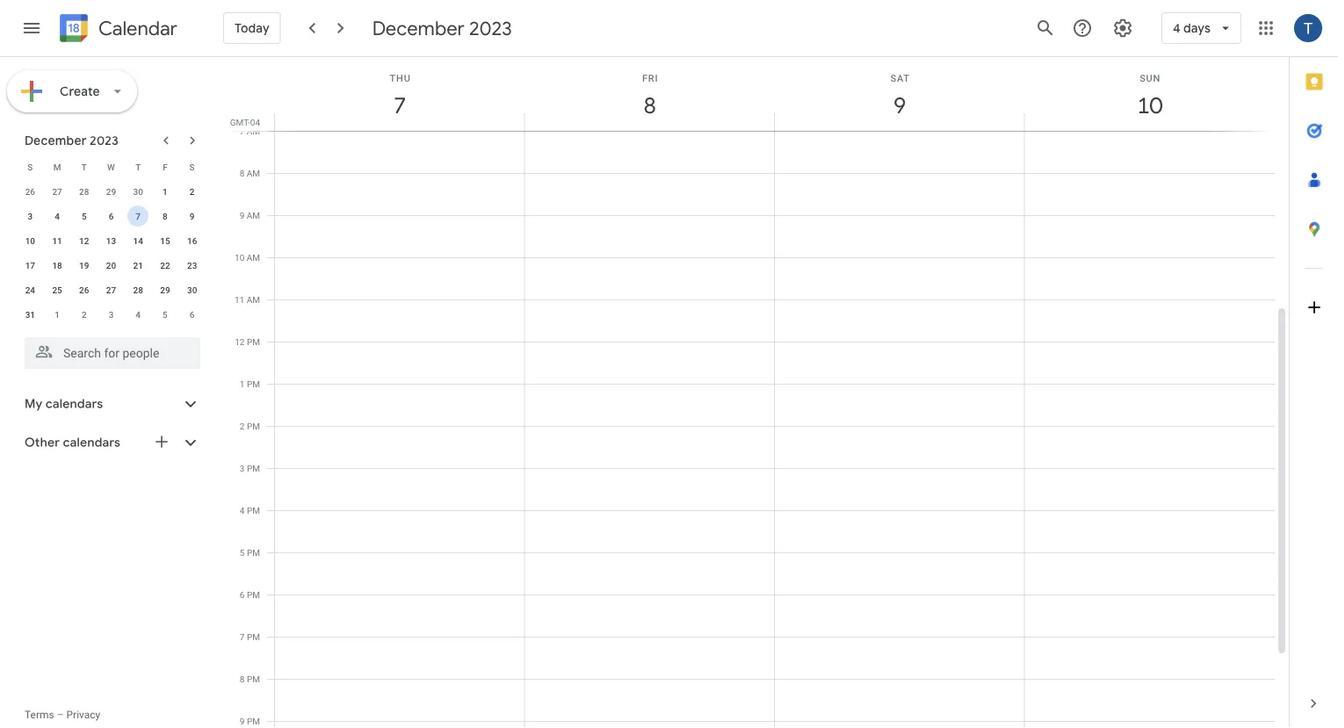 Task type: describe. For each thing, give the bounding box(es) containing it.
30 for 'november 30' element on the top left of page
[[133, 186, 143, 197]]

m
[[53, 162, 61, 172]]

1 vertical spatial december 2023
[[25, 133, 119, 149]]

january 4 element
[[128, 304, 149, 325]]

29 element
[[155, 279, 176, 301]]

gmt-04
[[230, 117, 260, 127]]

calendars for my calendars
[[46, 396, 103, 412]]

8 pm
[[240, 674, 260, 685]]

1 pm
[[240, 379, 260, 389]]

1 for 1 pm
[[240, 379, 245, 389]]

december 2023 grid
[[17, 155, 206, 327]]

november 28 element
[[74, 181, 95, 202]]

1 t from the left
[[81, 162, 87, 172]]

fri
[[642, 72, 659, 83]]

january 3 element
[[101, 304, 122, 325]]

terms link
[[25, 709, 54, 721]]

19 element
[[74, 255, 95, 276]]

19
[[79, 260, 89, 271]]

14 element
[[128, 230, 149, 251]]

9 link
[[880, 85, 920, 126]]

november 29 element
[[101, 181, 122, 202]]

create button
[[7, 70, 137, 112]]

25
[[52, 285, 62, 295]]

13
[[106, 236, 116, 246]]

sat 9
[[891, 72, 910, 120]]

row containing 26
[[17, 179, 206, 204]]

my calendars
[[25, 396, 103, 412]]

22
[[160, 260, 170, 271]]

25 element
[[47, 279, 68, 301]]

row containing 24
[[17, 278, 206, 302]]

0 horizontal spatial 5
[[82, 211, 87, 221]]

4 down the november 27 element
[[55, 211, 60, 221]]

0 vertical spatial 1
[[163, 186, 168, 197]]

5 for 5 pm
[[240, 547, 245, 558]]

3 for 3 pm
[[240, 463, 245, 474]]

27 for 27 element
[[106, 285, 116, 295]]

8 for 8 pm
[[240, 674, 245, 685]]

9 for 9 pm
[[240, 716, 245, 727]]

pm for 12 pm
[[247, 337, 260, 347]]

main drawer image
[[21, 18, 42, 39]]

9 for 9 am
[[240, 210, 245, 221]]

10 inside column header
[[1136, 91, 1162, 120]]

4 for january 4 element
[[136, 309, 141, 320]]

0 vertical spatial december
[[372, 16, 465, 40]]

9 inside sat 9
[[893, 91, 905, 120]]

9 for 9
[[190, 211, 195, 221]]

13 element
[[101, 230, 122, 251]]

pm for 6 pm
[[247, 590, 260, 600]]

8 inside fri 8
[[643, 91, 655, 120]]

other
[[25, 435, 60, 451]]

4 days button
[[1162, 7, 1242, 49]]

am for 10 am
[[247, 252, 260, 263]]

create
[[60, 83, 100, 99]]

row containing 3
[[17, 204, 206, 228]]

18
[[52, 260, 62, 271]]

23
[[187, 260, 197, 271]]

11 for 11
[[52, 236, 62, 246]]

4 days
[[1173, 20, 1211, 36]]

1 s from the left
[[28, 162, 33, 172]]

16
[[187, 236, 197, 246]]

04
[[250, 117, 260, 127]]

29 for '29' element
[[160, 285, 170, 295]]

pm for 8 pm
[[247, 674, 260, 685]]

8 column header
[[524, 57, 775, 131]]

other calendars button
[[4, 429, 218, 457]]

6 for 6 pm
[[240, 590, 245, 600]]

31 element
[[20, 304, 41, 325]]

pm for 7 pm
[[247, 632, 260, 642]]

5 pm
[[240, 547, 260, 558]]

add other calendars image
[[153, 433, 170, 451]]

2 for 2 pm
[[240, 421, 245, 431]]

january 2 element
[[74, 304, 95, 325]]

3 pm
[[240, 463, 260, 474]]

grid containing 7
[[225, 57, 1289, 728]]

my
[[25, 396, 43, 412]]

28 for the 28 element
[[133, 285, 143, 295]]

thu 7
[[390, 72, 411, 120]]

27 element
[[101, 279, 122, 301]]

6 pm
[[240, 590, 260, 600]]

26 for november 26 'element'
[[25, 186, 35, 197]]

row containing s
[[17, 155, 206, 179]]

my calendars button
[[4, 390, 218, 418]]

17 element
[[20, 255, 41, 276]]

sat
[[891, 72, 910, 83]]

28 for the november 28 element
[[79, 186, 89, 197]]

terms – privacy
[[25, 709, 100, 721]]

16 element
[[182, 230, 203, 251]]

8 for 8
[[163, 211, 168, 221]]

7 inside thu 7
[[393, 91, 405, 120]]

28 element
[[128, 279, 149, 301]]

26 element
[[74, 279, 95, 301]]



Task type: vqa. For each thing, say whether or not it's contained in the screenshot.


Task type: locate. For each thing, give the bounding box(es) containing it.
1 horizontal spatial 2
[[190, 186, 195, 197]]

calendars for other calendars
[[63, 435, 120, 451]]

7 pm
[[240, 632, 260, 642]]

0 horizontal spatial december 2023
[[25, 133, 119, 149]]

row
[[17, 155, 206, 179], [17, 179, 206, 204], [17, 204, 206, 228], [17, 228, 206, 253], [17, 253, 206, 278], [17, 278, 206, 302], [17, 302, 206, 327]]

7 for 7 am
[[240, 126, 245, 136]]

7 down 6 pm
[[240, 632, 245, 642]]

0 horizontal spatial t
[[81, 162, 87, 172]]

row down 20 element
[[17, 278, 206, 302]]

10 inside december 2023 grid
[[25, 236, 35, 246]]

10 column header
[[1024, 57, 1275, 131]]

1 vertical spatial 26
[[79, 285, 89, 295]]

1 horizontal spatial 1
[[163, 186, 168, 197]]

10 for 10 am
[[235, 252, 245, 263]]

am for 11 am
[[247, 294, 260, 305]]

0 horizontal spatial 28
[[79, 186, 89, 197]]

calendar heading
[[95, 16, 177, 41]]

7 pm from the top
[[247, 590, 260, 600]]

0 vertical spatial 5
[[82, 211, 87, 221]]

11 element
[[47, 230, 68, 251]]

row group
[[17, 179, 206, 327]]

11 inside grid
[[235, 294, 245, 305]]

calendars down my calendars dropdown button at the bottom left
[[63, 435, 120, 451]]

am
[[247, 126, 260, 136], [247, 168, 260, 178], [247, 210, 260, 221], [247, 252, 260, 263], [247, 294, 260, 305]]

pm up 1 pm at left bottom
[[247, 337, 260, 347]]

1 horizontal spatial 3
[[109, 309, 114, 320]]

1 vertical spatial 6
[[190, 309, 195, 320]]

10 pm from the top
[[247, 716, 260, 727]]

8 up '9 pm'
[[240, 674, 245, 685]]

0 vertical spatial 2023
[[469, 16, 512, 40]]

10
[[1136, 91, 1162, 120], [25, 236, 35, 246], [235, 252, 245, 263]]

0 horizontal spatial 11
[[52, 236, 62, 246]]

row up 27 element
[[17, 253, 206, 278]]

3 up 10 element
[[28, 211, 33, 221]]

0 horizontal spatial december
[[25, 133, 87, 149]]

3 down 2 pm
[[240, 463, 245, 474]]

3 down 27 element
[[109, 309, 114, 320]]

t
[[81, 162, 87, 172], [135, 162, 141, 172]]

pm for 9 pm
[[247, 716, 260, 727]]

5 row from the top
[[17, 253, 206, 278]]

10 down sun
[[1136, 91, 1162, 120]]

12 pm
[[235, 337, 260, 347]]

t up the november 28 element
[[81, 162, 87, 172]]

9 pm from the top
[[247, 674, 260, 685]]

8 for 8 am
[[240, 168, 245, 178]]

row containing 10
[[17, 228, 206, 253]]

1 down f on the top of the page
[[163, 186, 168, 197]]

9 pm
[[240, 716, 260, 727]]

2
[[190, 186, 195, 197], [82, 309, 87, 320], [240, 421, 245, 431]]

pm for 4 pm
[[247, 505, 260, 516]]

2 horizontal spatial 2
[[240, 421, 245, 431]]

4 for 4 pm
[[240, 505, 245, 516]]

december up the m
[[25, 133, 87, 149]]

0 vertical spatial 6
[[109, 211, 114, 221]]

28 right the november 27 element
[[79, 186, 89, 197]]

1 for january 1 element
[[55, 309, 60, 320]]

0 horizontal spatial 26
[[25, 186, 35, 197]]

12 down 11 am
[[235, 337, 245, 347]]

1 vertical spatial 30
[[187, 285, 197, 295]]

None search field
[[0, 330, 218, 369]]

30 up 7 cell
[[133, 186, 143, 197]]

december 2023
[[372, 16, 512, 40], [25, 133, 119, 149]]

12 inside grid
[[235, 337, 245, 347]]

f
[[163, 162, 168, 172]]

tab list
[[1290, 57, 1338, 679]]

0 vertical spatial 12
[[79, 236, 89, 246]]

1 vertical spatial 10
[[25, 236, 35, 246]]

27
[[52, 186, 62, 197], [106, 285, 116, 295]]

4 up 5 pm on the left bottom of the page
[[240, 505, 245, 516]]

2 vertical spatial 6
[[240, 590, 245, 600]]

0 horizontal spatial s
[[28, 162, 33, 172]]

3
[[28, 211, 33, 221], [109, 309, 114, 320], [240, 463, 245, 474]]

0 horizontal spatial 27
[[52, 186, 62, 197]]

9
[[893, 91, 905, 120], [240, 210, 245, 221], [190, 211, 195, 221], [240, 716, 245, 727]]

5 for january 5 element
[[163, 309, 168, 320]]

1 vertical spatial 2023
[[90, 133, 119, 149]]

s
[[28, 162, 33, 172], [189, 162, 195, 172]]

pm for 5 pm
[[247, 547, 260, 558]]

10 element
[[20, 230, 41, 251]]

23 element
[[182, 255, 203, 276]]

pm for 3 pm
[[247, 463, 260, 474]]

10 for 10 element
[[25, 236, 35, 246]]

5
[[82, 211, 87, 221], [163, 309, 168, 320], [240, 547, 245, 558]]

10 link
[[1130, 85, 1170, 126]]

am for 8 am
[[247, 168, 260, 178]]

2023
[[469, 16, 512, 40], [90, 133, 119, 149]]

1 horizontal spatial 12
[[235, 337, 245, 347]]

1 vertical spatial 2
[[82, 309, 87, 320]]

7 cell
[[125, 204, 152, 228]]

8 pm from the top
[[247, 632, 260, 642]]

0 horizontal spatial 6
[[109, 211, 114, 221]]

today button
[[223, 7, 281, 49]]

1
[[163, 186, 168, 197], [55, 309, 60, 320], [240, 379, 245, 389]]

1 horizontal spatial 28
[[133, 285, 143, 295]]

7 column header
[[274, 57, 525, 131]]

days
[[1184, 20, 1211, 36]]

5 down the november 28 element
[[82, 211, 87, 221]]

7 for 7 pm
[[240, 632, 245, 642]]

27 down 20
[[106, 285, 116, 295]]

pm
[[247, 337, 260, 347], [247, 379, 260, 389], [247, 421, 260, 431], [247, 463, 260, 474], [247, 505, 260, 516], [247, 547, 260, 558], [247, 590, 260, 600], [247, 632, 260, 642], [247, 674, 260, 685], [247, 716, 260, 727]]

w
[[107, 162, 115, 172]]

11 am
[[235, 294, 260, 305]]

0 vertical spatial 26
[[25, 186, 35, 197]]

1 vertical spatial december
[[25, 133, 87, 149]]

6 down 30 element
[[190, 309, 195, 320]]

grid
[[225, 57, 1289, 728]]

pm up 5 pm on the left bottom of the page
[[247, 505, 260, 516]]

1 horizontal spatial s
[[189, 162, 195, 172]]

0 horizontal spatial 29
[[106, 186, 116, 197]]

november 26 element
[[20, 181, 41, 202]]

0 vertical spatial 28
[[79, 186, 89, 197]]

2 vertical spatial 5
[[240, 547, 245, 558]]

4 inside grid
[[240, 505, 245, 516]]

1 vertical spatial 11
[[235, 294, 245, 305]]

7
[[393, 91, 405, 120], [240, 126, 245, 136], [136, 211, 141, 221], [240, 632, 245, 642]]

9 up 10 am
[[240, 210, 245, 221]]

row group containing 26
[[17, 179, 206, 327]]

10 up 17
[[25, 236, 35, 246]]

7 down the thu at left
[[393, 91, 405, 120]]

2 for january 2 'element'
[[82, 309, 87, 320]]

9 column header
[[774, 57, 1025, 131]]

0 vertical spatial calendars
[[46, 396, 103, 412]]

1 horizontal spatial 27
[[106, 285, 116, 295]]

sun
[[1140, 72, 1161, 83]]

9 down 8 pm
[[240, 716, 245, 727]]

28 down 21
[[133, 285, 143, 295]]

0 horizontal spatial 2023
[[90, 133, 119, 149]]

4 left days
[[1173, 20, 1181, 36]]

0 vertical spatial december 2023
[[372, 16, 512, 40]]

gmt-
[[230, 117, 250, 127]]

2 vertical spatial 2
[[240, 421, 245, 431]]

january 6 element
[[182, 304, 203, 325]]

26 inside 'element'
[[25, 186, 35, 197]]

calendar
[[98, 16, 177, 41]]

7 left 04
[[240, 126, 245, 136]]

december 2023 up the m
[[25, 133, 119, 149]]

30 element
[[182, 279, 203, 301]]

november 27 element
[[47, 181, 68, 202]]

29 inside 'november 29' element
[[106, 186, 116, 197]]

1 horizontal spatial 2023
[[469, 16, 512, 40]]

8 link
[[630, 85, 670, 126]]

am down 8 am at top left
[[247, 210, 260, 221]]

29 for 'november 29' element
[[106, 186, 116, 197]]

2 row from the top
[[17, 179, 206, 204]]

29 down w
[[106, 186, 116, 197]]

1 horizontal spatial 10
[[235, 252, 245, 263]]

29 down 22
[[160, 285, 170, 295]]

9 up 16 'element'
[[190, 211, 195, 221]]

8 up the 9 am
[[240, 168, 245, 178]]

1 horizontal spatial 30
[[187, 285, 197, 295]]

0 horizontal spatial 12
[[79, 236, 89, 246]]

3 for january 3 element
[[109, 309, 114, 320]]

31
[[25, 309, 35, 320]]

0 horizontal spatial 1
[[55, 309, 60, 320]]

thu
[[390, 72, 411, 83]]

26
[[25, 186, 35, 197], [79, 285, 89, 295]]

7 inside cell
[[136, 211, 141, 221]]

20 element
[[101, 255, 122, 276]]

december 2023 up the thu at left
[[372, 16, 512, 40]]

6 row from the top
[[17, 278, 206, 302]]

0 horizontal spatial 30
[[133, 186, 143, 197]]

9 down sat
[[893, 91, 905, 120]]

row down w
[[17, 179, 206, 204]]

1 vertical spatial 12
[[235, 337, 245, 347]]

terms
[[25, 709, 54, 721]]

0 vertical spatial 10
[[1136, 91, 1162, 120]]

6 pm from the top
[[247, 547, 260, 558]]

4 am from the top
[[247, 252, 260, 263]]

pm up 6 pm
[[247, 547, 260, 558]]

6 down 'november 29' element
[[109, 211, 114, 221]]

row containing 31
[[17, 302, 206, 327]]

pm for 1 pm
[[247, 379, 260, 389]]

0 vertical spatial 27
[[52, 186, 62, 197]]

29
[[106, 186, 116, 197], [160, 285, 170, 295]]

4 pm from the top
[[247, 463, 260, 474]]

15
[[160, 236, 170, 246]]

21 element
[[128, 255, 149, 276]]

11 for 11 am
[[235, 294, 245, 305]]

calendars
[[46, 396, 103, 412], [63, 435, 120, 451]]

3 row from the top
[[17, 204, 206, 228]]

4 inside dropdown button
[[1173, 20, 1181, 36]]

1 down 25 element
[[55, 309, 60, 320]]

january 5 element
[[155, 304, 176, 325]]

am up 12 pm
[[247, 294, 260, 305]]

4 pm
[[240, 505, 260, 516]]

22 element
[[155, 255, 176, 276]]

12 inside row
[[79, 236, 89, 246]]

2 vertical spatial 3
[[240, 463, 245, 474]]

1 vertical spatial 28
[[133, 285, 143, 295]]

1 horizontal spatial 5
[[163, 309, 168, 320]]

1 vertical spatial calendars
[[63, 435, 120, 451]]

1 horizontal spatial 6
[[190, 309, 195, 320]]

26 for 26 element
[[79, 285, 89, 295]]

28
[[79, 186, 89, 197], [133, 285, 143, 295]]

26 down 19
[[79, 285, 89, 295]]

1 horizontal spatial t
[[135, 162, 141, 172]]

14
[[133, 236, 143, 246]]

4 down the 28 element
[[136, 309, 141, 320]]

27 down the m
[[52, 186, 62, 197]]

20
[[106, 260, 116, 271]]

7 for 7
[[136, 211, 141, 221]]

12 up 19
[[79, 236, 89, 246]]

privacy
[[66, 709, 100, 721]]

4
[[1173, 20, 1181, 36], [55, 211, 60, 221], [136, 309, 141, 320], [240, 505, 245, 516]]

calendar element
[[56, 11, 177, 49]]

am up the 9 am
[[247, 168, 260, 178]]

6
[[109, 211, 114, 221], [190, 309, 195, 320], [240, 590, 245, 600]]

0 vertical spatial 30
[[133, 186, 143, 197]]

–
[[57, 709, 64, 721]]

1 vertical spatial 5
[[163, 309, 168, 320]]

calendars up other calendars
[[46, 396, 103, 412]]

pm down 6 pm
[[247, 632, 260, 642]]

0 horizontal spatial 3
[[28, 211, 33, 221]]

0 vertical spatial 11
[[52, 236, 62, 246]]

2 pm
[[240, 421, 260, 431]]

30
[[133, 186, 143, 197], [187, 285, 197, 295]]

12 for 12
[[79, 236, 89, 246]]

2 horizontal spatial 3
[[240, 463, 245, 474]]

row up 'november 29' element
[[17, 155, 206, 179]]

4 for 4 days
[[1173, 20, 1181, 36]]

am for 9 am
[[247, 210, 260, 221]]

5 up 6 pm
[[240, 547, 245, 558]]

pm up "4 pm"
[[247, 463, 260, 474]]

1 row from the top
[[17, 155, 206, 179]]

pm down 5 pm on the left bottom of the page
[[247, 590, 260, 600]]

1 horizontal spatial december
[[372, 16, 465, 40]]

fri 8
[[642, 72, 659, 120]]

15 element
[[155, 230, 176, 251]]

3 pm from the top
[[247, 421, 260, 431]]

24
[[25, 285, 35, 295]]

5 pm from the top
[[247, 505, 260, 516]]

0 horizontal spatial 10
[[25, 236, 35, 246]]

s right f on the top of the page
[[189, 162, 195, 172]]

1 inside grid
[[240, 379, 245, 389]]

12
[[79, 236, 89, 246], [235, 337, 245, 347]]

8 inside december 2023 grid
[[163, 211, 168, 221]]

row down 'november 29' element
[[17, 204, 206, 228]]

2 horizontal spatial 5
[[240, 547, 245, 558]]

2 down 26 element
[[82, 309, 87, 320]]

21
[[133, 260, 143, 271]]

1 horizontal spatial december 2023
[[372, 16, 512, 40]]

Search for people text field
[[35, 337, 190, 369]]

10 up 11 am
[[235, 252, 245, 263]]

1 am from the top
[[247, 126, 260, 136]]

0 vertical spatial 3
[[28, 211, 33, 221]]

0 vertical spatial 2
[[190, 186, 195, 197]]

30 down 23
[[187, 285, 197, 295]]

1 horizontal spatial 26
[[79, 285, 89, 295]]

pm down 8 pm
[[247, 716, 260, 727]]

6 down 5 pm on the left bottom of the page
[[240, 590, 245, 600]]

0 vertical spatial 29
[[106, 186, 116, 197]]

am down the 9 am
[[247, 252, 260, 263]]

2 t from the left
[[135, 162, 141, 172]]

2 inside 'element'
[[82, 309, 87, 320]]

24 element
[[20, 279, 41, 301]]

pm for 2 pm
[[247, 421, 260, 431]]

18 element
[[47, 255, 68, 276]]

8 down fri
[[643, 91, 655, 120]]

27 for the november 27 element
[[52, 186, 62, 197]]

8 am
[[240, 168, 260, 178]]

2 horizontal spatial 10
[[1136, 91, 1162, 120]]

row containing 17
[[17, 253, 206, 278]]

2 horizontal spatial 6
[[240, 590, 245, 600]]

november 30 element
[[128, 181, 149, 202]]

11 down 10 am
[[235, 294, 245, 305]]

9 inside row
[[190, 211, 195, 221]]

settings menu image
[[1112, 18, 1133, 39]]

am for 7 am
[[247, 126, 260, 136]]

2 vertical spatial 1
[[240, 379, 245, 389]]

4 row from the top
[[17, 228, 206, 253]]

30 for 30 element
[[187, 285, 197, 295]]

december
[[372, 16, 465, 40], [25, 133, 87, 149]]

9 am
[[240, 210, 260, 221]]

8 up 15 element
[[163, 211, 168, 221]]

2 down 1 pm at left bottom
[[240, 421, 245, 431]]

privacy link
[[66, 709, 100, 721]]

t up 'november 30' element on the top left of page
[[135, 162, 141, 172]]

3 am from the top
[[247, 210, 260, 221]]

2 vertical spatial 10
[[235, 252, 245, 263]]

12 for 12 pm
[[235, 337, 245, 347]]

pm up 2 pm
[[247, 379, 260, 389]]

29 inside '29' element
[[160, 285, 170, 295]]

1 vertical spatial 3
[[109, 309, 114, 320]]

1 vertical spatial 1
[[55, 309, 60, 320]]

11 up 18 at left top
[[52, 236, 62, 246]]

december up the thu at left
[[372, 16, 465, 40]]

7 link
[[380, 85, 420, 126]]

1 horizontal spatial 11
[[235, 294, 245, 305]]

5 down '29' element
[[163, 309, 168, 320]]

january 1 element
[[47, 304, 68, 325]]

11 inside december 2023 grid
[[52, 236, 62, 246]]

pm up '3 pm'
[[247, 421, 260, 431]]

row down 27 element
[[17, 302, 206, 327]]

0 horizontal spatial 2
[[82, 309, 87, 320]]

today
[[235, 20, 270, 36]]

1 horizontal spatial 29
[[160, 285, 170, 295]]

sun 10
[[1136, 72, 1162, 120]]

2 up 16 'element'
[[190, 186, 195, 197]]

8
[[643, 91, 655, 120], [240, 168, 245, 178], [163, 211, 168, 221], [240, 674, 245, 685]]

am up 8 am at top left
[[247, 126, 260, 136]]

6 for january 6 element
[[190, 309, 195, 320]]

7 am
[[240, 126, 260, 136]]

1 down 12 pm
[[240, 379, 245, 389]]

s up november 26 'element'
[[28, 162, 33, 172]]

7 down 'november 30' element on the top left of page
[[136, 211, 141, 221]]

26 left the november 27 element
[[25, 186, 35, 197]]

11
[[52, 236, 62, 246], [235, 294, 245, 305]]

1 vertical spatial 29
[[160, 285, 170, 295]]

2 pm from the top
[[247, 379, 260, 389]]

other calendars
[[25, 435, 120, 451]]

2 horizontal spatial 1
[[240, 379, 245, 389]]

7 row from the top
[[17, 302, 206, 327]]

5 am from the top
[[247, 294, 260, 305]]

17
[[25, 260, 35, 271]]

10 am
[[235, 252, 260, 263]]

2 s from the left
[[189, 162, 195, 172]]

1 vertical spatial 27
[[106, 285, 116, 295]]

pm up '9 pm'
[[247, 674, 260, 685]]

row up 20 element
[[17, 228, 206, 253]]

12 element
[[74, 230, 95, 251]]

1 pm from the top
[[247, 337, 260, 347]]

2 am from the top
[[247, 168, 260, 178]]



